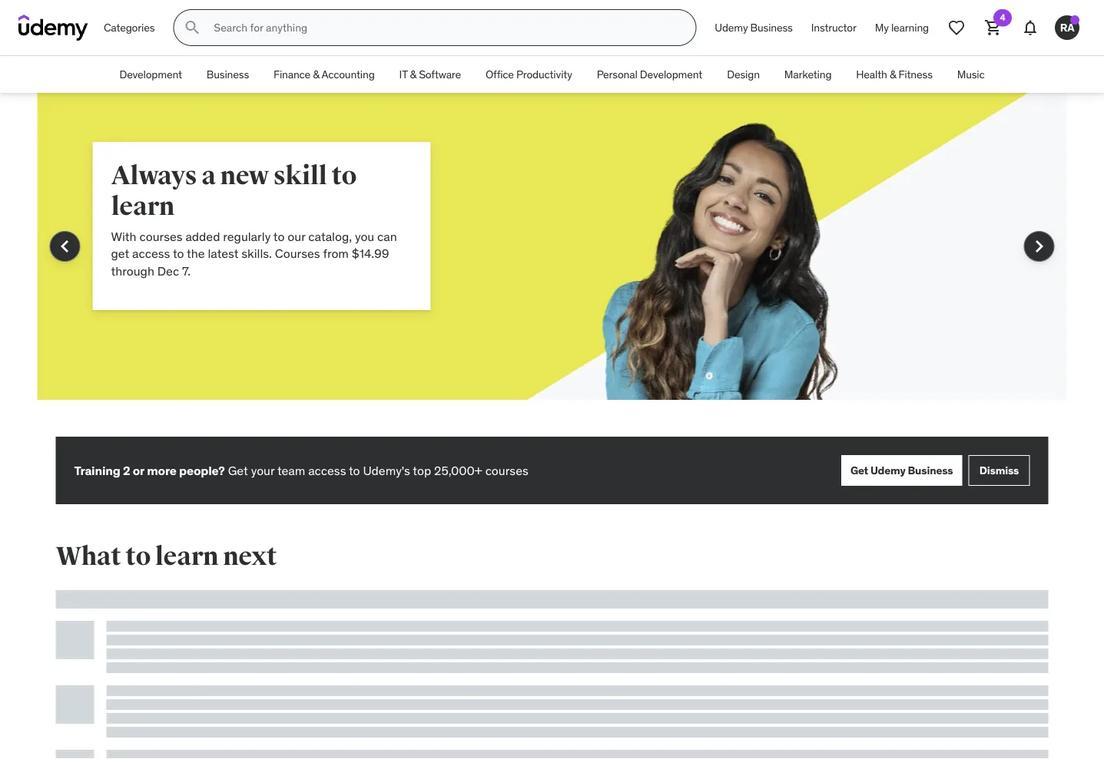 Task type: vqa. For each thing, say whether or not it's contained in the screenshot.
"NetApp" image
no



Task type: locate. For each thing, give the bounding box(es) containing it.
business left dismiss
[[908, 464, 953, 478]]

access right team
[[308, 463, 346, 479]]

ra link
[[1049, 9, 1086, 46]]

get
[[228, 463, 248, 479], [851, 464, 868, 478]]

always
[[111, 160, 197, 192]]

development right personal
[[640, 67, 703, 81]]

learning
[[891, 21, 929, 34]]

our
[[288, 229, 305, 244]]

get
[[111, 246, 129, 262]]

2 & from the left
[[410, 67, 417, 81]]

personal
[[597, 67, 638, 81]]

to right skill
[[332, 160, 357, 192]]

& inside finance & accounting link
[[313, 67, 319, 81]]

& for fitness
[[890, 67, 896, 81]]

0 vertical spatial courses
[[139, 229, 183, 244]]

1 horizontal spatial development
[[640, 67, 703, 81]]

0 vertical spatial business
[[750, 21, 793, 34]]

business
[[750, 21, 793, 34], [207, 67, 249, 81], [908, 464, 953, 478]]

from
[[323, 246, 349, 262]]

0 vertical spatial learn
[[111, 191, 174, 222]]

finance & accounting link
[[261, 56, 387, 93]]

it & software link
[[387, 56, 473, 93]]

courses
[[139, 229, 183, 244], [485, 463, 528, 479]]

1 horizontal spatial udemy
[[871, 464, 906, 478]]

next
[[223, 541, 277, 573]]

more
[[147, 463, 177, 479]]

3 & from the left
[[890, 67, 896, 81]]

1 vertical spatial business
[[207, 67, 249, 81]]

dismiss
[[980, 464, 1019, 478]]

wishlist image
[[947, 18, 966, 37]]

dismiss button
[[969, 456, 1030, 486]]

access up dec
[[132, 246, 170, 262]]

health & fitness link
[[844, 56, 945, 93]]

0 horizontal spatial courses
[[139, 229, 183, 244]]

access inside "always a new skill to learn with courses added regularly to our catalog, you can get access to the latest skills. courses from $14.99 through dec 7."
[[132, 246, 170, 262]]

get udemy business link
[[841, 456, 962, 486]]

submit search image
[[183, 18, 202, 37]]

1 horizontal spatial business
[[750, 21, 793, 34]]

2 horizontal spatial business
[[908, 464, 953, 478]]

your
[[251, 463, 275, 479]]

regularly
[[223, 229, 271, 244]]

fitness
[[899, 67, 933, 81]]

health
[[856, 67, 887, 81]]

a
[[201, 160, 216, 192]]

to
[[332, 160, 357, 192], [273, 229, 285, 244], [173, 246, 184, 262], [349, 463, 360, 479], [125, 541, 151, 573]]

productivity
[[516, 67, 572, 81]]

learn up with
[[111, 191, 174, 222]]

business up design
[[750, 21, 793, 34]]

1 horizontal spatial access
[[308, 463, 346, 479]]

0 horizontal spatial udemy
[[715, 21, 748, 34]]

get udemy business
[[851, 464, 953, 478]]

business left finance
[[207, 67, 249, 81]]

25,000+
[[434, 463, 482, 479]]

0 horizontal spatial development
[[119, 67, 182, 81]]

instructor link
[[802, 9, 866, 46]]

development down categories dropdown button
[[119, 67, 182, 81]]

2 horizontal spatial &
[[890, 67, 896, 81]]

0 horizontal spatial access
[[132, 246, 170, 262]]

1 & from the left
[[313, 67, 319, 81]]

access
[[132, 246, 170, 262], [308, 463, 346, 479]]

& inside it & software link
[[410, 67, 417, 81]]

development
[[119, 67, 182, 81], [640, 67, 703, 81]]

7.
[[182, 263, 191, 279]]

learn
[[111, 191, 174, 222], [155, 541, 218, 573]]

courses right 25,000+
[[485, 463, 528, 479]]

1 horizontal spatial courses
[[485, 463, 528, 479]]

categories
[[104, 21, 155, 34]]

0 horizontal spatial business
[[207, 67, 249, 81]]

top
[[413, 463, 431, 479]]

development link
[[107, 56, 194, 93]]

1 horizontal spatial &
[[410, 67, 417, 81]]

& inside the "health & fitness" 'link'
[[890, 67, 896, 81]]

$14.99
[[352, 246, 389, 262]]

design link
[[715, 56, 772, 93]]

you
[[355, 229, 374, 244]]

next image
[[1027, 234, 1052, 259]]

it
[[399, 67, 408, 81]]

0 horizontal spatial &
[[313, 67, 319, 81]]

my learning link
[[866, 9, 938, 46]]

finance
[[274, 67, 311, 81]]

udemy
[[715, 21, 748, 34], [871, 464, 906, 478]]

courses up dec
[[139, 229, 183, 244]]

& for software
[[410, 67, 417, 81]]

music link
[[945, 56, 997, 93]]

dec
[[157, 263, 179, 279]]

& right health
[[890, 67, 896, 81]]

training 2 or more people? get your team access to udemy's top 25,000+ courses
[[74, 463, 528, 479]]

health & fitness
[[856, 67, 933, 81]]

learn left next
[[155, 541, 218, 573]]

4 link
[[975, 9, 1012, 46]]

to left the
[[173, 246, 184, 262]]

0 vertical spatial access
[[132, 246, 170, 262]]

my
[[875, 21, 889, 34]]

2 vertical spatial business
[[908, 464, 953, 478]]

marketing
[[784, 67, 832, 81]]

personal development
[[597, 67, 703, 81]]

1 vertical spatial courses
[[485, 463, 528, 479]]

0 vertical spatial udemy
[[715, 21, 748, 34]]

team
[[277, 463, 305, 479]]

1 vertical spatial access
[[308, 463, 346, 479]]

& right finance
[[313, 67, 319, 81]]

& right it
[[410, 67, 417, 81]]

&
[[313, 67, 319, 81], [410, 67, 417, 81], [890, 67, 896, 81]]



Task type: describe. For each thing, give the bounding box(es) containing it.
what
[[56, 541, 121, 573]]

marketing link
[[772, 56, 844, 93]]

1 development from the left
[[119, 67, 182, 81]]

with
[[111, 229, 136, 244]]

office productivity
[[486, 67, 572, 81]]

skills.
[[242, 246, 272, 262]]

Search for anything text field
[[211, 15, 677, 41]]

music
[[957, 67, 985, 81]]

catalog,
[[308, 229, 352, 244]]

1 vertical spatial learn
[[155, 541, 218, 573]]

previous image
[[53, 234, 77, 259]]

4
[[1000, 12, 1006, 23]]

added
[[186, 229, 220, 244]]

carousel element
[[37, 93, 1067, 437]]

learn inside "always a new skill to learn with courses added regularly to our catalog, you can get access to the latest skills. courses from $14.99 through dec 7."
[[111, 191, 174, 222]]

& for accounting
[[313, 67, 319, 81]]

udemy business link
[[706, 9, 802, 46]]

0 horizontal spatial get
[[228, 463, 248, 479]]

people?
[[179, 463, 225, 479]]

ra
[[1060, 20, 1075, 34]]

software
[[419, 67, 461, 81]]

through
[[111, 263, 154, 279]]

training
[[74, 463, 120, 479]]

the
[[187, 246, 205, 262]]

office
[[486, 67, 514, 81]]

notifications image
[[1021, 18, 1040, 37]]

accounting
[[322, 67, 375, 81]]

to left udemy's
[[349, 463, 360, 479]]

udemy image
[[18, 15, 88, 41]]

you have alerts image
[[1070, 15, 1080, 25]]

shopping cart with 4 items image
[[984, 18, 1003, 37]]

1 horizontal spatial get
[[851, 464, 868, 478]]

what to learn next
[[56, 541, 277, 573]]

or
[[133, 463, 144, 479]]

finance & accounting
[[274, 67, 375, 81]]

courses inside "always a new skill to learn with courses added regularly to our catalog, you can get access to the latest skills. courses from $14.99 through dec 7."
[[139, 229, 183, 244]]

business link
[[194, 56, 261, 93]]

udemy business
[[715, 21, 793, 34]]

to left our
[[273, 229, 285, 244]]

personal development link
[[585, 56, 715, 93]]

instructor
[[811, 21, 857, 34]]

it & software
[[399, 67, 461, 81]]

categories button
[[95, 9, 164, 46]]

udemy's
[[363, 463, 410, 479]]

skill
[[273, 160, 327, 192]]

to right what at the bottom left of the page
[[125, 541, 151, 573]]

office productivity link
[[473, 56, 585, 93]]

1 vertical spatial udemy
[[871, 464, 906, 478]]

courses
[[275, 246, 320, 262]]

can
[[377, 229, 397, 244]]

new
[[220, 160, 269, 192]]

latest
[[208, 246, 239, 262]]

2 development from the left
[[640, 67, 703, 81]]

2
[[123, 463, 130, 479]]

my learning
[[875, 21, 929, 34]]

always a new skill to learn with courses added regularly to our catalog, you can get access to the latest skills. courses from $14.99 through dec 7.
[[111, 160, 397, 279]]

design
[[727, 67, 760, 81]]



